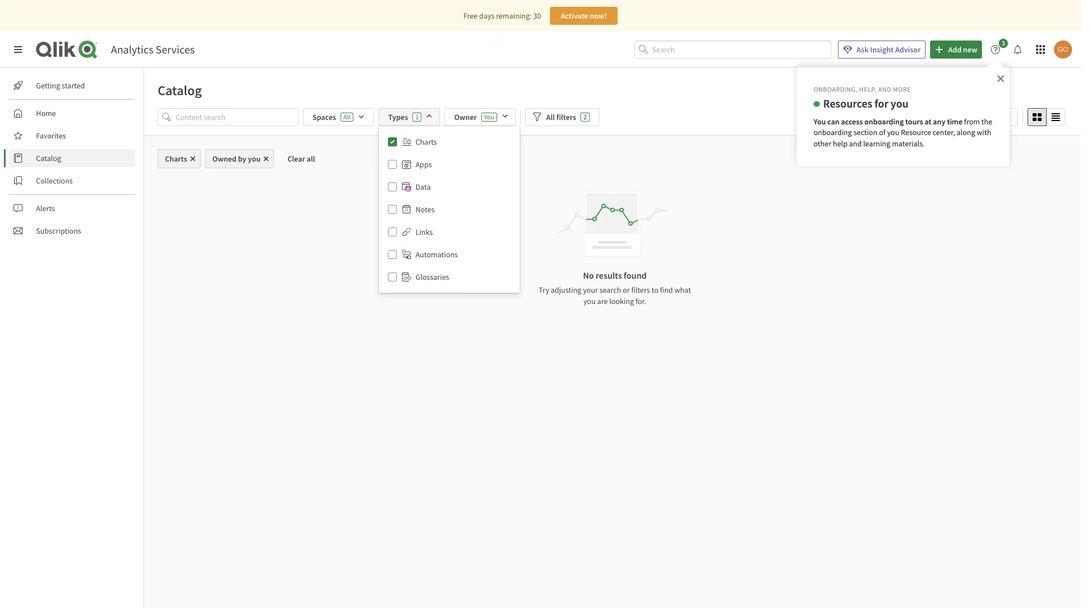 Task type: vqa. For each thing, say whether or not it's contained in the screenshot.
the Try
yes



Task type: locate. For each thing, give the bounding box(es) containing it.
analytics
[[111, 43, 153, 57]]

apps
[[416, 159, 432, 170]]

1 horizontal spatial onboarding
[[865, 116, 904, 126]]

0 horizontal spatial charts
[[165, 154, 187, 164]]

and inside from the onboarding section of you resource center, along with other help and learning materials.
[[849, 139, 862, 149]]

1 vertical spatial and
[[849, 139, 862, 149]]

started
[[62, 81, 85, 91]]

1 vertical spatial filters
[[631, 285, 650, 295]]

you down more
[[891, 96, 909, 111]]

you inside from the onboarding section of you resource center, along with other help and learning materials.
[[887, 127, 900, 138]]

1 vertical spatial onboarding
[[814, 127, 852, 138]]

clear all button
[[279, 149, 324, 168]]

home
[[36, 108, 56, 118]]

Content search text field
[[176, 108, 298, 126]]

1 horizontal spatial all
[[546, 112, 555, 122]]

filters left 2
[[556, 112, 576, 122]]

0 vertical spatial catalog
[[158, 82, 202, 99]]

collections
[[36, 176, 73, 186]]

0 horizontal spatial you
[[484, 113, 494, 121]]

1 vertical spatial charts
[[165, 154, 187, 164]]

you for you can access onboarding tours at any time
[[814, 116, 826, 126]]

you inside filters region
[[484, 113, 494, 121]]

are
[[597, 296, 608, 306]]

owned
[[212, 154, 237, 164]]

used
[[984, 112, 1000, 122]]

1 vertical spatial catalog
[[36, 153, 61, 163]]

0 horizontal spatial and
[[849, 139, 862, 149]]

or
[[623, 285, 630, 295]]

all
[[307, 154, 315, 164]]

what
[[675, 285, 691, 295]]

0 horizontal spatial filters
[[556, 112, 576, 122]]

add new
[[948, 44, 978, 55]]

add new button
[[930, 41, 982, 59]]

filters up "for."
[[631, 285, 650, 295]]

tours
[[906, 116, 923, 126]]

all for all
[[343, 113, 351, 121]]

center,
[[933, 127, 955, 138]]

and up for
[[878, 85, 891, 93]]

analytics services
[[111, 43, 195, 57]]

0 vertical spatial filters
[[556, 112, 576, 122]]

you right the by at the top of page
[[248, 154, 261, 164]]

close sidebar menu image
[[14, 45, 23, 54]]

0 vertical spatial onboarding
[[865, 116, 904, 126]]

you right owner
[[484, 113, 494, 121]]

catalog down services
[[158, 82, 202, 99]]

onboarding down can
[[814, 127, 852, 138]]

for.
[[636, 296, 646, 306]]

clear all
[[288, 154, 315, 164]]

activate now!
[[561, 11, 607, 21]]

1 horizontal spatial catalog
[[158, 82, 202, 99]]

the
[[982, 116, 992, 126]]

all right spaces
[[343, 113, 351, 121]]

no results found try adjusting your search or filters to find what you are looking for.
[[539, 270, 691, 306]]

all
[[546, 112, 555, 122], [343, 113, 351, 121]]

catalog
[[158, 82, 202, 99], [36, 153, 61, 163]]

along
[[957, 127, 975, 138]]

0 horizontal spatial catalog
[[36, 153, 61, 163]]

and down section
[[849, 139, 862, 149]]

0 vertical spatial and
[[878, 85, 891, 93]]

you inside no results found try adjusting your search or filters to find what you are looking for.
[[583, 296, 596, 306]]

charts left owned
[[165, 154, 187, 164]]

0 horizontal spatial all
[[343, 113, 351, 121]]

filters
[[556, 112, 576, 122], [631, 285, 650, 295]]

free
[[464, 11, 478, 21]]

for
[[875, 96, 889, 111]]

charts inside filters region
[[416, 137, 437, 147]]

catalog inside catalog link
[[36, 153, 61, 163]]

onboarding up of
[[865, 116, 904, 126]]

resources for you
[[823, 96, 909, 111]]

catalog link
[[9, 149, 135, 167]]

catalog down the favorites
[[36, 153, 61, 163]]

no
[[583, 270, 594, 281]]

0 horizontal spatial onboarding
[[814, 127, 852, 138]]

materials.
[[892, 139, 925, 149]]

links
[[416, 227, 433, 237]]

owned by you
[[212, 154, 261, 164]]

activate
[[561, 11, 588, 21]]

you
[[891, 96, 909, 111], [887, 127, 900, 138], [248, 154, 261, 164], [583, 296, 596, 306]]

charts
[[416, 137, 437, 147], [165, 154, 187, 164]]

and
[[878, 85, 891, 93], [849, 139, 862, 149]]

you inside × dialog
[[814, 116, 826, 126]]

remaining:
[[496, 11, 532, 21]]

other
[[814, 139, 831, 149]]

subscriptions
[[36, 226, 81, 236]]

all left 2
[[546, 112, 555, 122]]

onboarding
[[865, 116, 904, 126], [814, 127, 852, 138]]

you right of
[[887, 127, 900, 138]]

0 vertical spatial charts
[[416, 137, 437, 147]]

1 horizontal spatial charts
[[416, 137, 437, 147]]

filters inside no results found try adjusting your search or filters to find what you are looking for.
[[631, 285, 650, 295]]

filters inside region
[[556, 112, 576, 122]]

1 horizontal spatial you
[[814, 116, 826, 126]]

charts up apps
[[416, 137, 437, 147]]

you left can
[[814, 116, 826, 126]]

more
[[893, 85, 911, 93]]

advisor
[[895, 44, 921, 55]]

1 horizontal spatial filters
[[631, 285, 650, 295]]

you down your
[[583, 296, 596, 306]]

ask
[[857, 44, 869, 55]]

× dialog
[[796, 67, 1010, 167]]

you
[[484, 113, 494, 121], [814, 116, 826, 126]]

all filters
[[546, 112, 576, 122]]

automations
[[416, 249, 458, 260]]

time
[[947, 116, 963, 126]]

owned by you button
[[205, 149, 274, 168]]

free days remaining: 30
[[464, 11, 541, 21]]

you inside button
[[248, 154, 261, 164]]

found
[[624, 270, 647, 281]]



Task type: describe. For each thing, give the bounding box(es) containing it.
3 button
[[987, 39, 1011, 59]]

services
[[156, 43, 195, 57]]

you can access onboarding tours at any time
[[814, 116, 963, 126]]

× button
[[997, 70, 1005, 85]]

spaces
[[313, 112, 336, 122]]

resource
[[901, 127, 931, 138]]

learning
[[863, 139, 891, 149]]

help,
[[859, 85, 877, 93]]

can
[[828, 116, 840, 126]]

charts button
[[158, 149, 201, 168]]

switch view group
[[1028, 108, 1065, 126]]

now!
[[590, 11, 607, 21]]

Recently used field
[[946, 108, 1018, 126]]

charts inside "button"
[[165, 154, 187, 164]]

30
[[533, 11, 541, 21]]

2
[[584, 113, 587, 121]]

section
[[854, 127, 878, 138]]

by
[[238, 154, 246, 164]]

recently
[[954, 112, 982, 122]]

adjusting
[[551, 285, 582, 295]]

glossaries
[[416, 272, 449, 282]]

resources
[[823, 96, 872, 111]]

notes
[[416, 204, 435, 215]]

recently used
[[954, 112, 1000, 122]]

analytics services element
[[111, 43, 195, 57]]

ask insight advisor button
[[838, 41, 926, 59]]

find
[[660, 285, 673, 295]]

onboarding,
[[814, 85, 858, 93]]

alerts link
[[9, 199, 135, 217]]

Search text field
[[652, 40, 831, 59]]

gary orlando image
[[1054, 41, 1072, 59]]

to
[[652, 285, 659, 295]]

you for you
[[484, 113, 494, 121]]

search
[[600, 285, 621, 295]]

clear
[[288, 154, 305, 164]]

looking
[[609, 296, 634, 306]]

navigation pane element
[[0, 72, 144, 244]]

help
[[833, 139, 848, 149]]

getting started
[[36, 81, 85, 91]]

searchbar element
[[634, 40, 831, 59]]

filters region
[[144, 106, 1081, 293]]

owner
[[454, 112, 477, 122]]

1 horizontal spatial and
[[878, 85, 891, 93]]

×
[[997, 70, 1005, 85]]

alerts
[[36, 203, 55, 213]]

1
[[415, 113, 419, 121]]

new
[[963, 44, 978, 55]]

days
[[479, 11, 495, 21]]

try
[[539, 285, 549, 295]]

your
[[583, 285, 598, 295]]

home link
[[9, 104, 135, 122]]

of
[[879, 127, 886, 138]]

getting started link
[[9, 77, 135, 95]]

collections link
[[9, 172, 135, 190]]

favorites
[[36, 131, 66, 141]]

activate now! link
[[550, 7, 618, 25]]

from
[[964, 116, 980, 126]]

getting
[[36, 81, 60, 91]]

favorites link
[[9, 127, 135, 145]]

insight
[[870, 44, 894, 55]]

results
[[596, 270, 622, 281]]

data
[[416, 182, 431, 192]]

types
[[388, 112, 408, 122]]

subscriptions link
[[9, 222, 135, 240]]

add
[[948, 44, 962, 55]]

3
[[1002, 39, 1005, 48]]

from the onboarding section of you resource center, along with other help and learning materials.
[[814, 116, 994, 149]]

ask insight advisor
[[857, 44, 921, 55]]

any
[[933, 116, 946, 126]]

onboarding, help, and more
[[814, 85, 911, 93]]

at
[[925, 116, 932, 126]]

with
[[977, 127, 991, 138]]

onboarding inside from the onboarding section of you resource center, along with other help and learning materials.
[[814, 127, 852, 138]]

all for all filters
[[546, 112, 555, 122]]

access
[[841, 116, 863, 126]]



